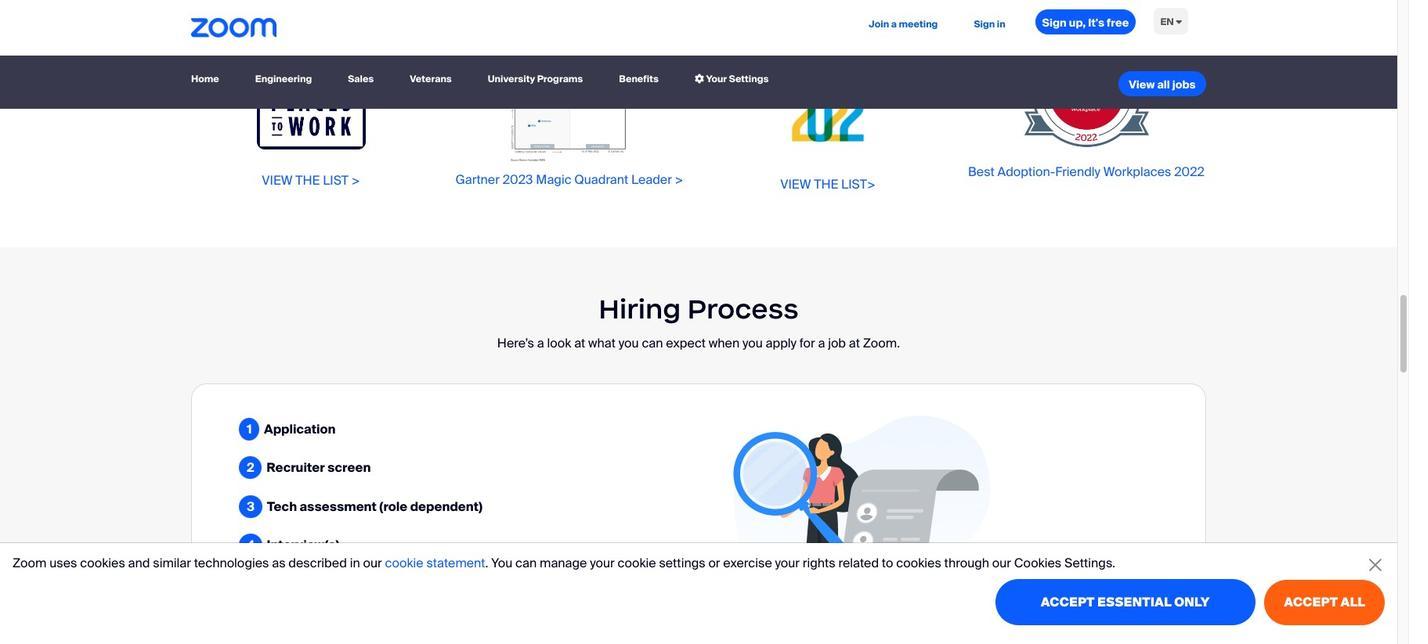 Task type: locate. For each thing, give the bounding box(es) containing it.
2023
[[503, 172, 533, 188]]

the left list
[[296, 173, 320, 189]]

what
[[588, 336, 616, 352]]

1 horizontal spatial the
[[814, 176, 839, 192]]

2 horizontal spatial a
[[891, 18, 897, 31]]

recruiter
[[267, 460, 325, 477]]

can left expect
[[642, 336, 663, 352]]

sign in link
[[968, 0, 1012, 50]]

it's
[[1088, 16, 1105, 30]]

0 horizontal spatial all
[[1158, 78, 1170, 92]]

0 vertical spatial in
[[997, 18, 1006, 31]]

0 horizontal spatial cookie
[[385, 555, 424, 572]]

a right join
[[891, 18, 897, 31]]

best adoption-friendly workplaces 2022 link
[[968, 163, 1205, 180]]

.
[[485, 555, 488, 572]]

your left rights
[[775, 555, 800, 572]]

1 accept from the left
[[1041, 595, 1095, 611]]

2 our from the left
[[993, 555, 1011, 572]]

sign up, it's free link
[[1035, 9, 1136, 34]]

to
[[882, 555, 893, 572]]

in right described
[[350, 555, 360, 572]]

0 horizontal spatial can
[[516, 555, 537, 572]]

2 your from the left
[[775, 555, 800, 572]]

2 accept from the left
[[1284, 595, 1338, 611]]

through
[[945, 555, 990, 572]]

meeting
[[899, 18, 938, 31]]

2 cookie from the left
[[618, 555, 656, 572]]

cookies
[[1014, 555, 1062, 572]]

1 horizontal spatial accept
[[1284, 595, 1338, 611]]

sign left up,
[[1042, 16, 1067, 30]]

0 horizontal spatial the
[[296, 173, 320, 189]]

settings
[[729, 73, 769, 85]]

0 horizontal spatial in
[[350, 555, 360, 572]]

view
[[1129, 78, 1155, 92]]

best adoption-friendly workplaces 2022
[[968, 163, 1205, 180]]

here's a look at what you can expect when you apply for a job at zoom.
[[497, 336, 900, 352]]

all inside button
[[1341, 595, 1366, 611]]

view left list
[[262, 173, 293, 189]]

accept all
[[1284, 595, 1366, 611]]

0 horizontal spatial a
[[537, 336, 544, 352]]

only
[[1175, 595, 1210, 611]]

0 vertical spatial all
[[1158, 78, 1170, 92]]

engineering link
[[249, 65, 318, 93]]

> right list
[[352, 173, 360, 189]]

our right through
[[993, 555, 1011, 572]]

1 horizontal spatial at
[[849, 336, 860, 352]]

0 horizontal spatial at
[[574, 336, 585, 352]]

or
[[709, 555, 720, 572]]

can
[[642, 336, 663, 352], [516, 555, 537, 572]]

at
[[574, 336, 585, 352], [849, 336, 860, 352]]

view for view the list >
[[262, 173, 293, 189]]

0 horizontal spatial your
[[590, 555, 615, 572]]

sign right meeting
[[974, 18, 995, 31]]

technologies
[[194, 555, 269, 572]]

cookies
[[80, 555, 125, 572], [896, 555, 942, 572]]

view the list > link
[[262, 173, 360, 189]]

leader
[[631, 172, 672, 188]]

offer
[[267, 576, 299, 592]]

0 horizontal spatial sign
[[974, 18, 995, 31]]

1 horizontal spatial cookies
[[896, 555, 942, 572]]

accept for accept all
[[1284, 595, 1338, 611]]

essential
[[1098, 595, 1172, 611]]

1 horizontal spatial you
[[743, 336, 763, 352]]

all for view
[[1158, 78, 1170, 92]]

1 horizontal spatial cookie
[[618, 555, 656, 572]]

view the list>
[[781, 176, 876, 192]]

0 horizontal spatial you
[[619, 336, 639, 352]]

0 horizontal spatial our
[[363, 555, 382, 572]]

sign
[[1042, 16, 1067, 30], [974, 18, 995, 31]]

in left up,
[[997, 18, 1006, 31]]

zoom.
[[863, 336, 900, 352]]

sign for sign in
[[974, 18, 995, 31]]

(role
[[379, 499, 408, 515]]

1 horizontal spatial view
[[781, 176, 811, 192]]

here's
[[497, 336, 534, 352]]

veterans
[[410, 73, 452, 85]]

accept
[[1041, 595, 1095, 611], [1284, 595, 1338, 611]]

view
[[262, 173, 293, 189], [781, 176, 811, 192]]

cookie left settings
[[618, 555, 656, 572]]

when
[[709, 336, 740, 352]]

the
[[296, 173, 320, 189], [814, 176, 839, 192]]

caret down image
[[1176, 17, 1182, 27]]

2024bptw_generalbadge_year_fullcolor.png image
[[257, 29, 365, 150]]

for
[[800, 336, 815, 352]]

cookie left statement
[[385, 555, 424, 572]]

1 horizontal spatial our
[[993, 555, 1011, 572]]

magic
[[536, 172, 572, 188]]

0 horizontal spatial accept
[[1041, 595, 1095, 611]]

view left list> on the top of the page
[[781, 176, 811, 192]]

cookies right to
[[896, 555, 942, 572]]

tech
[[267, 499, 297, 515]]

accept for accept essential only
[[1041, 595, 1095, 611]]

our right described
[[363, 555, 382, 572]]

sign inside 'link'
[[1042, 16, 1067, 30]]

up,
[[1069, 16, 1086, 30]]

cookie statement link
[[385, 555, 485, 572]]

list>
[[842, 176, 876, 192]]

statement
[[427, 555, 485, 572]]

0 horizontal spatial cookies
[[80, 555, 125, 572]]

cookies left and
[[80, 555, 125, 572]]

your settings
[[704, 73, 769, 85]]

in
[[997, 18, 1006, 31], [350, 555, 360, 572]]

0 vertical spatial can
[[642, 336, 663, 352]]

your
[[590, 555, 615, 572], [775, 555, 800, 572]]

exercise
[[723, 555, 772, 572]]

university programs
[[488, 73, 583, 85]]

view all jobs link
[[1119, 71, 1207, 97]]

1 horizontal spatial your
[[775, 555, 800, 572]]

you right when
[[743, 336, 763, 352]]

hiring process
[[599, 292, 799, 327]]

a right for
[[818, 336, 825, 352]]

the left list> on the top of the page
[[814, 176, 839, 192]]

best
[[968, 163, 995, 180]]

your right manage
[[590, 555, 615, 572]]

you
[[619, 336, 639, 352], [743, 336, 763, 352]]

veterans link
[[404, 65, 458, 93]]

0 horizontal spatial view
[[262, 173, 293, 189]]

> right leader at top left
[[675, 172, 684, 188]]

tech assessment (role dependent)
[[267, 499, 483, 515]]

hiring
[[599, 292, 681, 327]]

at right look
[[574, 336, 585, 352]]

view all jobs
[[1129, 78, 1196, 92]]

1 horizontal spatial sign
[[1042, 16, 1067, 30]]

you right what
[[619, 336, 639, 352]]

accept essential only button
[[996, 580, 1256, 626]]

a left look
[[537, 336, 544, 352]]

bptw22_logo_stacked_ _en.png image
[[790, 29, 867, 144]]

0 horizontal spatial >
[[352, 173, 360, 189]]

at right job
[[849, 336, 860, 352]]

described
[[289, 555, 347, 572]]

1 horizontal spatial all
[[1341, 595, 1366, 611]]

can right you
[[516, 555, 537, 572]]

2022
[[1175, 163, 1205, 180]]

free
[[1107, 16, 1129, 30]]

1 vertical spatial can
[[516, 555, 537, 572]]

1 vertical spatial all
[[1341, 595, 1366, 611]]



Task type: vqa. For each thing, say whether or not it's contained in the screenshot.
"2022"
yes



Task type: describe. For each thing, give the bounding box(es) containing it.
adoption-
[[998, 163, 1055, 180]]

accept all button
[[1265, 580, 1385, 626]]

2 cookies from the left
[[896, 555, 942, 572]]

2 at from the left
[[849, 336, 860, 352]]

all for accept
[[1341, 595, 1366, 611]]

process
[[688, 292, 799, 327]]

your
[[706, 73, 727, 85]]

settings.
[[1065, 555, 1116, 572]]

university programs link
[[482, 65, 589, 93]]

workplaces
[[1104, 163, 1172, 180]]

list
[[323, 173, 349, 189]]

friendly
[[1055, 163, 1101, 180]]

en button
[[1148, 0, 1195, 45]]

sales link
[[342, 65, 380, 93]]

1 cookie from the left
[[385, 555, 424, 572]]

programs
[[537, 73, 583, 85]]

rights
[[803, 555, 836, 572]]

1 our from the left
[[363, 555, 382, 572]]

1 vertical spatial in
[[350, 555, 360, 572]]

screen_shot_2023 01 26_at_4.52.09_pm.png image
[[508, 29, 631, 164]]

manage
[[540, 555, 587, 572]]

1 you from the left
[[619, 336, 639, 352]]

recruiter screen
[[267, 460, 371, 477]]

join a meeting
[[869, 18, 938, 31]]

jobs
[[1173, 78, 1196, 92]]

similar
[[153, 555, 191, 572]]

university
[[488, 73, 535, 85]]

en
[[1161, 16, 1174, 28]]

your settings link
[[689, 65, 775, 93]]

the for list
[[296, 173, 320, 189]]

home
[[191, 73, 219, 85]]

assessment
[[300, 499, 377, 515]]

a for here's
[[537, 336, 544, 352]]

1 at from the left
[[574, 336, 585, 352]]

benefits link
[[613, 65, 665, 93]]

afw_100best 2022.png image
[[1024, 29, 1150, 155]]

view the list> link
[[781, 176, 876, 192]]

the for list>
[[814, 176, 839, 192]]

benefits
[[619, 73, 659, 85]]

sign in
[[974, 18, 1006, 31]]

you
[[491, 555, 513, 572]]

look
[[547, 336, 571, 352]]

1 your from the left
[[590, 555, 615, 572]]

1 horizontal spatial in
[[997, 18, 1006, 31]]

gartner
[[456, 172, 500, 188]]

join a meeting link
[[863, 0, 944, 50]]

accept essential only
[[1041, 595, 1210, 611]]

application
[[264, 422, 336, 438]]

job
[[828, 336, 846, 352]]

screen
[[328, 460, 371, 477]]

sales
[[348, 73, 374, 85]]

gartner 2023 magic quadrant leader > link
[[456, 172, 684, 188]]

quadrant
[[575, 172, 628, 188]]

apply
[[766, 336, 797, 352]]

job_search_illustration.png image
[[708, 416, 1016, 645]]

sign for sign up, it's free
[[1042, 16, 1067, 30]]

join
[[869, 18, 889, 31]]

view the list >
[[262, 173, 360, 189]]

zoom uses cookies and similar technologies as described in our cookie statement . you can manage your cookie settings or exercise your rights related to cookies through our cookies settings.
[[13, 555, 1116, 572]]

expect
[[666, 336, 706, 352]]

as
[[272, 555, 286, 572]]

settings
[[659, 555, 706, 572]]

interview(s)
[[267, 537, 340, 554]]

1 horizontal spatial can
[[642, 336, 663, 352]]

view for view the list>
[[781, 176, 811, 192]]

engineering
[[255, 73, 312, 85]]

gartner 2023 magic quadrant leader >
[[456, 172, 684, 188]]

1 horizontal spatial >
[[675, 172, 684, 188]]

1 cookies from the left
[[80, 555, 125, 572]]

1 horizontal spatial a
[[818, 336, 825, 352]]

uses
[[50, 555, 77, 572]]

a for join
[[891, 18, 897, 31]]

dependent)
[[410, 499, 483, 515]]

2 you from the left
[[743, 336, 763, 352]]

and
[[128, 555, 150, 572]]

cog image
[[695, 74, 704, 84]]

related
[[839, 555, 879, 572]]

sign up, it's free
[[1042, 16, 1129, 30]]



